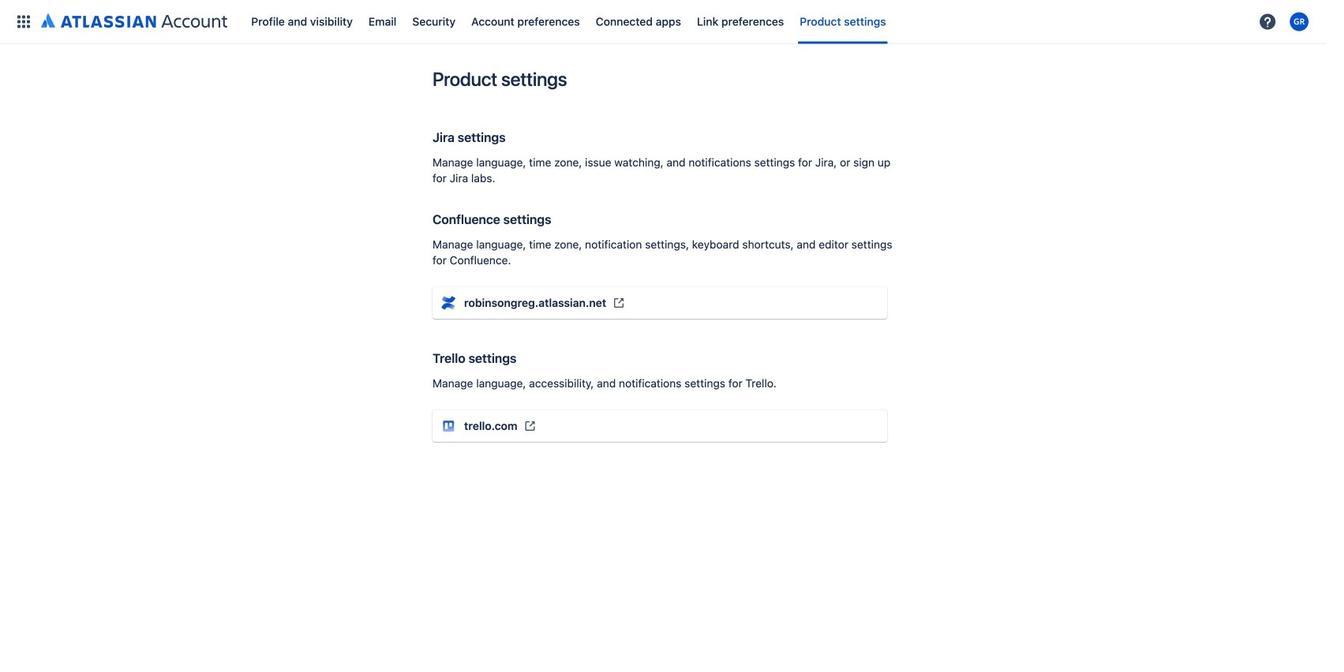 Task type: vqa. For each thing, say whether or not it's contained in the screenshot.
top +03:00
no



Task type: locate. For each thing, give the bounding box(es) containing it.
help image
[[1259, 12, 1278, 31]]

https://robinsongreg.atlassian.net image
[[613, 297, 626, 310]]

confluence image
[[439, 294, 458, 313], [439, 294, 458, 313]]

trello image
[[439, 417, 458, 436], [439, 417, 458, 436]]

https://trello.com image
[[524, 420, 537, 433]]

banner
[[0, 0, 1327, 44]]



Task type: describe. For each thing, give the bounding box(es) containing it.
account image
[[1291, 12, 1309, 31]]

switch to... image
[[14, 12, 33, 31]]

manage profile menu element
[[9, 0, 1254, 44]]



